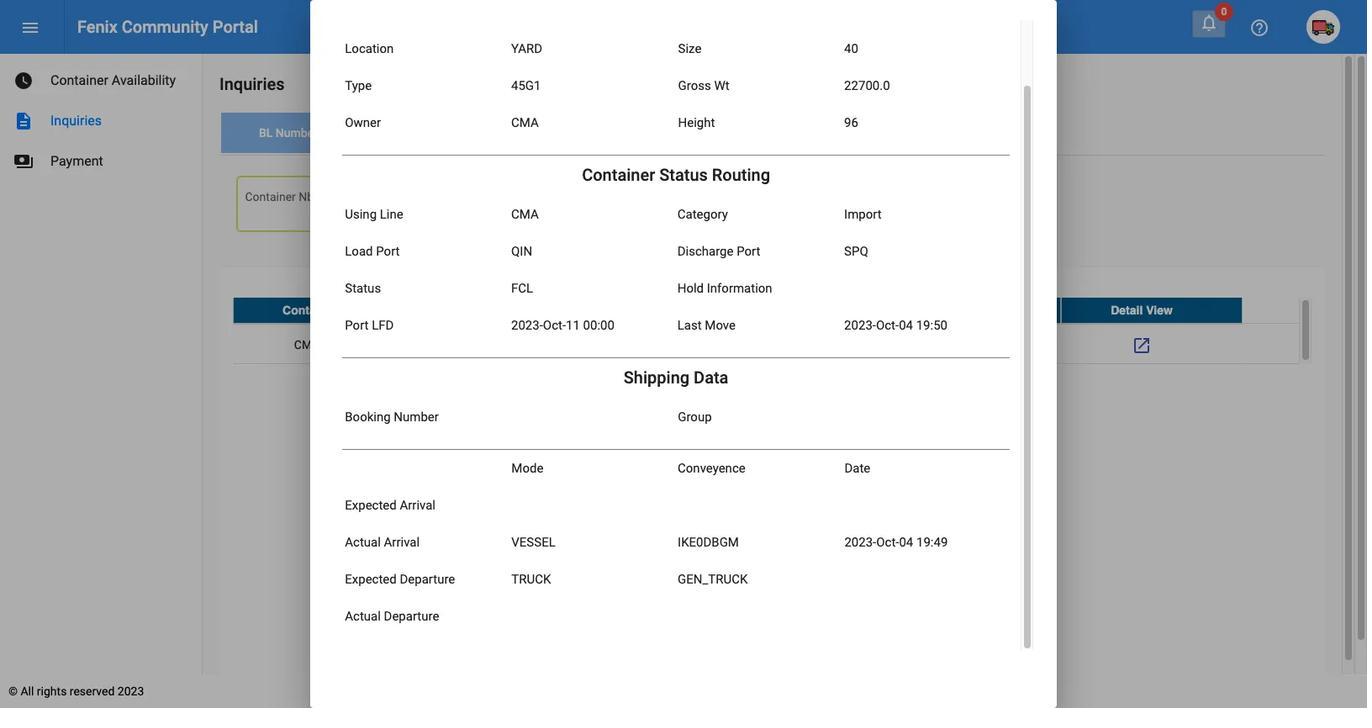 Task type: vqa. For each thing, say whether or not it's contained in the screenshot.


Task type: locate. For each thing, give the bounding box(es) containing it.
port
[[376, 244, 400, 259], [737, 244, 761, 259], [345, 318, 369, 333]]

0 horizontal spatial port
[[345, 318, 369, 333]]

no color image for the "help_outline" popup button in the top right of the page
[[1250, 18, 1270, 38]]

1 expected from the top
[[345, 498, 397, 513]]

cma
[[511, 115, 539, 130], [511, 207, 539, 222]]

1 cma from the top
[[511, 115, 539, 130]]

oct- for 19:49
[[877, 535, 900, 550]]

no color image inside 'notifications_none' popup button
[[1199, 13, 1220, 33]]

2 vertical spatial number
[[394, 410, 439, 425]]

1 vertical spatial number
[[341, 303, 385, 317]]

departure up "actual departure"
[[400, 572, 455, 587]]

expected up "actual arrival"
[[345, 498, 397, 513]]

2023- left 19:50
[[845, 318, 876, 333]]

number up port lfd
[[341, 303, 385, 317]]

04
[[899, 318, 913, 333], [900, 535, 914, 550]]

oct- for 00:00
[[543, 318, 566, 333]]

number right bl
[[276, 126, 318, 140]]

help_outline button
[[1243, 10, 1277, 44]]

1 vertical spatial inquiries
[[50, 113, 102, 129]]

04 left the 19:49
[[900, 535, 914, 550]]

type
[[345, 78, 372, 93]]

1 vertical spatial departure
[[384, 609, 439, 624]]

no color image
[[13, 111, 34, 131], [13, 151, 34, 172]]

fenix community portal
[[77, 17, 258, 37]]

1 vertical spatial no color image
[[13, 151, 34, 172]]

arrival up "actual arrival"
[[400, 498, 436, 513]]

port up the information
[[737, 244, 761, 259]]

oct-
[[543, 318, 566, 333], [876, 318, 899, 333], [877, 535, 900, 550]]

row
[[233, 298, 1299, 324]]

no color image inside menu button
[[20, 18, 40, 38]]

arrival
[[400, 498, 436, 513], [384, 535, 420, 550]]

2 no color image from the top
[[13, 151, 34, 172]]

port left lfd
[[345, 318, 369, 333]]

using
[[345, 207, 377, 222]]

no color image up watch_later
[[20, 18, 40, 38]]

2023
[[118, 685, 144, 698]]

line
[[380, 207, 403, 222]]

1 horizontal spatial number
[[341, 303, 385, 317]]

40
[[845, 41, 859, 56]]

1 vertical spatial cma
[[511, 207, 539, 222]]

no color image containing help_outline
[[1250, 18, 1270, 38]]

0 vertical spatial cma
[[511, 115, 539, 130]]

container
[[50, 72, 108, 88], [539, 126, 590, 140], [582, 165, 655, 185], [283, 303, 338, 317]]

no color image inside navigation
[[13, 71, 34, 91]]

number for bl number
[[276, 126, 318, 140]]

hold information
[[678, 281, 773, 296]]

discharge port
[[678, 244, 761, 259]]

cmau7480821
[[294, 338, 374, 351]]

notifications_none button
[[1193, 10, 1226, 38]]

2 horizontal spatial port
[[737, 244, 761, 259]]

container number column header
[[233, 298, 415, 323]]

departure for expected departure
[[400, 572, 455, 587]]

1 vertical spatial arrival
[[384, 535, 420, 550]]

cell
[[415, 324, 576, 366], [576, 324, 738, 366], [738, 324, 900, 366], [900, 324, 1061, 366]]

actual for actual departure
[[345, 609, 381, 624]]

container number
[[283, 303, 385, 317]]

1 vertical spatial 04
[[900, 535, 914, 550]]

no color image containing menu
[[20, 18, 40, 38]]

1 04 from the top
[[899, 318, 913, 333]]

container inside column header
[[283, 303, 338, 317]]

2 cma from the top
[[511, 207, 539, 222]]

no color image for 'notifications_none' popup button
[[1199, 13, 1220, 33]]

no color image containing open_in_new
[[1132, 336, 1152, 356]]

open_in_new row
[[233, 324, 1299, 366]]

port for discharge port
[[737, 244, 761, 259]]

location
[[345, 41, 394, 56]]

no color image down description at left
[[13, 151, 34, 172]]

00:00
[[583, 318, 615, 333]]

oct- left 19:50
[[876, 318, 899, 333]]

number inside column header
[[341, 303, 385, 317]]

no color image
[[1199, 13, 1220, 33], [20, 18, 40, 38], [1250, 18, 1270, 38], [13, 71, 34, 91], [1132, 336, 1152, 356]]

arrival up expected departure
[[384, 535, 420, 550]]

0 vertical spatial 04
[[899, 318, 913, 333]]

0 vertical spatial no color image
[[13, 111, 34, 131]]

1 vertical spatial expected
[[345, 572, 397, 587]]

column header
[[415, 298, 576, 323], [576, 298, 738, 323], [738, 298, 900, 323], [900, 298, 1061, 323]]

tab
[[359, 113, 494, 153]]

96
[[845, 115, 859, 130]]

bl
[[259, 126, 273, 140]]

port for load port
[[376, 244, 400, 259]]

actual down expected arrival
[[345, 535, 381, 550]]

truck
[[512, 572, 551, 587]]

help_outline
[[1250, 18, 1270, 38]]

no color image left the "help_outline" popup button in the top right of the page
[[1199, 13, 1220, 33]]

vessel
[[512, 535, 556, 550]]

port right load
[[376, 244, 400, 259]]

no color image containing notifications_none
[[1199, 13, 1220, 33]]

status up the category
[[660, 165, 708, 185]]

0 vertical spatial arrival
[[400, 498, 436, 513]]

open_in_new button
[[1125, 328, 1159, 362]]

2 actual from the top
[[345, 609, 381, 624]]

detail
[[1111, 303, 1143, 317]]

watch_later
[[13, 71, 34, 91]]

actual
[[345, 535, 381, 550], [345, 609, 381, 624]]

2023- left the 19:49
[[845, 535, 877, 550]]

departure
[[400, 572, 455, 587], [384, 609, 439, 624]]

mode
[[512, 461, 544, 476]]

no color image right 'notifications_none' popup button
[[1250, 18, 1270, 38]]

04 for 19:49
[[900, 535, 914, 550]]

expected
[[345, 498, 397, 513], [345, 572, 397, 587]]

gross wt
[[678, 78, 730, 93]]

payment
[[50, 153, 103, 169]]

1 actual from the top
[[345, 535, 381, 550]]

container for container
[[539, 126, 590, 140]]

booking number
[[345, 410, 439, 425]]

move
[[705, 318, 736, 333]]

0 vertical spatial number
[[276, 126, 318, 140]]

container availability
[[50, 72, 176, 88]]

no color image inside open_in_new button
[[1132, 336, 1152, 356]]

open_in_new
[[1132, 336, 1152, 356]]

0 vertical spatial status
[[660, 165, 708, 185]]

0 horizontal spatial inquiries
[[50, 113, 102, 129]]

detail view column header
[[1061, 298, 1243, 323]]

oct- left the 19:49
[[877, 535, 900, 550]]

hold
[[678, 281, 704, 296]]

last
[[678, 318, 702, 333]]

container inside navigation
[[50, 72, 108, 88]]

0 vertical spatial departure
[[400, 572, 455, 587]]

2023-
[[511, 318, 543, 333], [845, 318, 876, 333], [845, 535, 877, 550]]

04 left 19:50
[[899, 318, 913, 333]]

1 vertical spatial actual
[[345, 609, 381, 624]]

cma up qin
[[511, 207, 539, 222]]

fcl
[[511, 281, 533, 296]]

0 vertical spatial expected
[[345, 498, 397, 513]]

actual down expected departure
[[345, 609, 381, 624]]

1 no color image from the top
[[13, 111, 34, 131]]

oct- left '00:00'
[[543, 318, 566, 333]]

cma down 45g1
[[511, 115, 539, 130]]

no color image for menu button on the top left
[[20, 18, 40, 38]]

inquiries
[[220, 74, 285, 94], [50, 113, 102, 129]]

open_in_new grid
[[233, 298, 1312, 366]]

1 horizontal spatial inquiries
[[220, 74, 285, 94]]

1 cell from the left
[[415, 324, 576, 366]]

4 cell from the left
[[900, 324, 1061, 366]]

import
[[845, 207, 882, 222]]

row containing container number
[[233, 298, 1299, 324]]

height
[[678, 115, 715, 130]]

portal
[[213, 17, 258, 37]]

all
[[21, 685, 34, 698]]

oct- for 19:50
[[876, 318, 899, 333]]

no color image for payment
[[13, 151, 34, 172]]

2023- down fcl
[[511, 318, 543, 333]]

no color image containing payments
[[13, 151, 34, 172]]

None text field
[[245, 192, 397, 222]]

payments
[[13, 151, 34, 172]]

no color image up description at left
[[13, 71, 34, 91]]

view
[[1147, 303, 1173, 317]]

0 vertical spatial inquiries
[[220, 74, 285, 94]]

navigation
[[0, 54, 202, 182]]

inquiries up bl
[[220, 74, 285, 94]]

0 horizontal spatial status
[[345, 281, 381, 296]]

departure down expected departure
[[384, 609, 439, 624]]

number right booking
[[394, 410, 439, 425]]

19:49
[[917, 535, 948, 550]]

status up container number
[[345, 281, 381, 296]]

2 horizontal spatial number
[[394, 410, 439, 425]]

description
[[13, 111, 34, 131]]

no color image for inquiries
[[13, 111, 34, 131]]

2 04 from the top
[[900, 535, 914, 550]]

status
[[660, 165, 708, 185], [345, 281, 381, 296]]

1 vertical spatial status
[[345, 281, 381, 296]]

0 vertical spatial actual
[[345, 535, 381, 550]]

expected arrival
[[345, 498, 436, 513]]

1 horizontal spatial port
[[376, 244, 400, 259]]

0 horizontal spatial number
[[276, 126, 318, 140]]

no color image up payments
[[13, 111, 34, 131]]

actual for actual arrival
[[345, 535, 381, 550]]

no color image down detail view
[[1132, 336, 1152, 356]]

inquiries up payment
[[50, 113, 102, 129]]

expected down "actual arrival"
[[345, 572, 397, 587]]

no color image containing watch_later
[[13, 71, 34, 91]]

no color image containing description
[[13, 111, 34, 131]]

arrival for expected arrival
[[400, 498, 436, 513]]

no color image inside the "help_outline" popup button
[[1250, 18, 1270, 38]]

© all rights reserved 2023
[[8, 685, 144, 698]]

2 expected from the top
[[345, 572, 397, 587]]



Task type: describe. For each thing, give the bounding box(es) containing it.
container status routing
[[582, 165, 770, 185]]

©
[[8, 685, 18, 698]]

actual departure
[[345, 609, 439, 624]]

notifications_none
[[1199, 13, 1220, 33]]

conveyence
[[678, 461, 746, 476]]

arrival for actual arrival
[[384, 535, 420, 550]]

2023- for 2023-oct-04 19:50
[[845, 318, 876, 333]]

11
[[566, 318, 580, 333]]

45g1
[[511, 78, 541, 93]]

routing
[[712, 165, 770, 185]]

qin
[[511, 244, 533, 259]]

load port
[[345, 244, 400, 259]]

date
[[845, 461, 871, 476]]

availability
[[112, 72, 176, 88]]

size
[[678, 41, 702, 56]]

shipping data
[[624, 368, 729, 388]]

1 column header from the left
[[415, 298, 576, 323]]

gen_truck
[[678, 572, 748, 587]]

ike0dbgm
[[678, 535, 739, 550]]

owner
[[345, 115, 381, 130]]

category
[[678, 207, 728, 222]]

2 cell from the left
[[576, 324, 738, 366]]

2023- for 2023-oct-11 00:00
[[511, 318, 543, 333]]

last move
[[678, 318, 736, 333]]

detail view
[[1111, 303, 1173, 317]]

community
[[122, 17, 208, 37]]

2023-oct-04 19:50
[[845, 318, 948, 333]]

container for container status routing
[[582, 165, 655, 185]]

3 column header from the left
[[738, 298, 900, 323]]

actual arrival
[[345, 535, 420, 550]]

rights
[[37, 685, 67, 698]]

wt
[[714, 78, 730, 93]]

information
[[707, 281, 773, 296]]

2023-oct-04 19:49
[[845, 535, 948, 550]]

booking
[[345, 410, 391, 425]]

2 column header from the left
[[576, 298, 738, 323]]

gross
[[678, 78, 711, 93]]

container for container number
[[283, 303, 338, 317]]

2023- for 2023-oct-04 19:49
[[845, 535, 877, 550]]

bl number tab panel
[[220, 156, 1326, 708]]

spq
[[845, 244, 869, 259]]

no color image for open_in_new button
[[1132, 336, 1152, 356]]

3 cell from the left
[[738, 324, 900, 366]]

expected departure
[[345, 572, 455, 587]]

menu button
[[13, 10, 47, 44]]

menu
[[20, 18, 40, 38]]

group
[[678, 410, 712, 425]]

departure for actual departure
[[384, 609, 439, 624]]

load
[[345, 244, 373, 259]]

4 column header from the left
[[900, 298, 1061, 323]]

data
[[694, 368, 729, 388]]

number for container number
[[341, 303, 385, 317]]

lfd
[[372, 318, 394, 333]]

bl number
[[259, 126, 318, 140]]

navigation containing watch_later
[[0, 54, 202, 182]]

04 for 19:50
[[899, 318, 913, 333]]

container for container availability
[[50, 72, 108, 88]]

fenix
[[77, 17, 118, 37]]

cma for using line
[[511, 207, 539, 222]]

reserved
[[70, 685, 115, 698]]

cma for owner
[[511, 115, 539, 130]]

using line
[[345, 207, 403, 222]]

2023-oct-11 00:00
[[511, 318, 615, 333]]

yard
[[511, 41, 543, 56]]

expected for expected arrival
[[345, 498, 397, 513]]

discharge
[[678, 244, 734, 259]]

22700.0
[[845, 78, 890, 93]]

expected for expected departure
[[345, 572, 397, 587]]

19:50
[[917, 318, 948, 333]]

1 horizontal spatial status
[[660, 165, 708, 185]]

booking number tab panel
[[220, 156, 1326, 708]]

port lfd
[[345, 318, 394, 333]]

shipping
[[624, 368, 690, 388]]

number for booking number
[[394, 410, 439, 425]]



